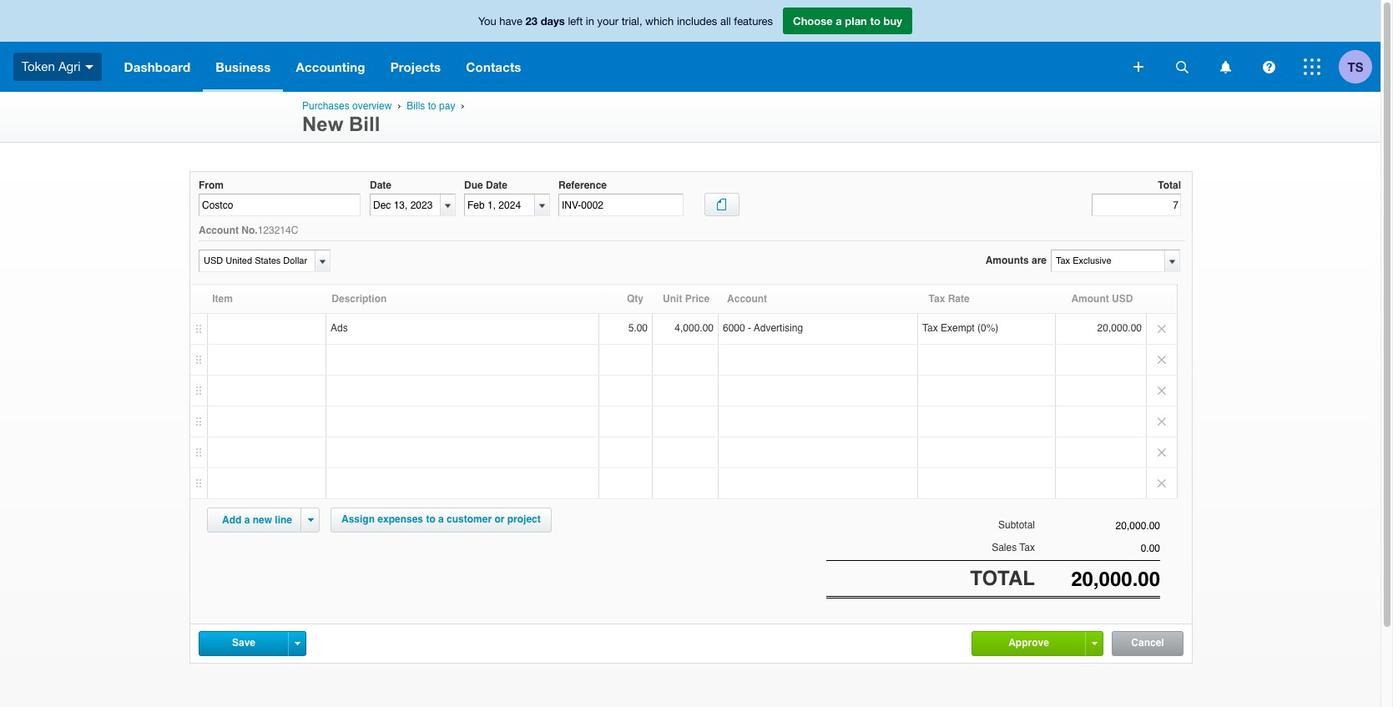 Task type: describe. For each thing, give the bounding box(es) containing it.
no.
[[242, 225, 258, 236]]

assign
[[341, 514, 375, 525]]

cancel
[[1132, 637, 1164, 649]]

left
[[568, 15, 583, 28]]

contacts
[[466, 59, 521, 74]]

in
[[586, 15, 594, 28]]

tax for tax exempt (0%)
[[923, 323, 938, 334]]

includes
[[677, 15, 717, 28]]

agri
[[58, 59, 81, 73]]

123214c
[[258, 225, 298, 236]]

your
[[597, 15, 619, 28]]

exempt
[[941, 323, 975, 334]]

projects button
[[378, 42, 454, 92]]

due
[[464, 180, 483, 191]]

reference
[[559, 180, 607, 191]]

pay
[[439, 100, 455, 112]]

which
[[645, 15, 674, 28]]

business
[[216, 59, 271, 74]]

bills to pay link
[[407, 100, 455, 112]]

2 vertical spatial tax
[[1020, 541, 1035, 553]]

23
[[526, 14, 538, 28]]

purchases overview › bills to pay › new bill
[[302, 100, 467, 135]]

Reference text field
[[559, 194, 684, 216]]

bills
[[407, 100, 425, 112]]

rate
[[948, 293, 970, 305]]

1 › from the left
[[398, 100, 401, 111]]

Due Date text field
[[465, 195, 534, 216]]

dashboard link
[[112, 42, 203, 92]]

advertising
[[754, 323, 803, 334]]

token agri
[[22, 59, 81, 73]]

Date text field
[[371, 195, 440, 216]]

2 delete line item image from the top
[[1147, 376, 1177, 406]]

1 horizontal spatial a
[[438, 514, 444, 525]]

amounts are
[[986, 255, 1047, 267]]

sales
[[992, 541, 1017, 553]]

more add line options... image
[[308, 519, 314, 522]]

choose a plan to buy
[[793, 14, 903, 28]]

Total text field
[[1092, 194, 1181, 216]]

projects
[[390, 59, 441, 74]]

line
[[275, 515, 292, 526]]

3 delete line item image from the top
[[1147, 438, 1177, 468]]

account no. 123214c
[[199, 225, 298, 236]]

account for account
[[727, 293, 767, 305]]

customer
[[447, 514, 492, 525]]

trial,
[[622, 15, 642, 28]]

description
[[332, 293, 387, 305]]

cancel button
[[1113, 632, 1183, 656]]

a for to
[[836, 14, 842, 28]]

usd
[[1112, 293, 1133, 305]]

more approve options... image
[[1092, 642, 1097, 645]]

tax rate
[[929, 293, 970, 305]]

svg image inside token agri popup button
[[85, 65, 93, 69]]

assign expenses to a customer or project
[[341, 514, 541, 525]]

assign expenses to a customer or project link
[[331, 508, 552, 533]]

due date
[[464, 180, 508, 191]]

add a new line link
[[212, 509, 302, 532]]

price
[[685, 293, 710, 305]]

days
[[541, 14, 565, 28]]

ads
[[331, 323, 348, 334]]

subtotal
[[999, 520, 1035, 531]]

1 svg image from the left
[[1176, 61, 1188, 73]]

1 delete line item image from the top
[[1147, 345, 1177, 375]]

(0%)
[[978, 323, 999, 334]]

item
[[212, 293, 233, 305]]

1 delete line item image from the top
[[1147, 314, 1177, 344]]

total
[[970, 567, 1035, 590]]

20,000.00
[[1098, 323, 1142, 334]]

approve
[[1009, 637, 1049, 649]]

unit price
[[663, 293, 710, 305]]

buy
[[884, 14, 903, 28]]

accounting
[[296, 59, 365, 74]]



Task type: vqa. For each thing, say whether or not it's contained in the screenshot.
Date
yes



Task type: locate. For each thing, give the bounding box(es) containing it.
overview
[[352, 100, 392, 112]]

to right expenses at the bottom left
[[426, 514, 436, 525]]

svg image
[[1304, 58, 1321, 75], [1263, 61, 1275, 73], [1134, 62, 1144, 72], [85, 65, 93, 69]]

0 horizontal spatial svg image
[[1176, 61, 1188, 73]]

sales tax
[[992, 541, 1035, 553]]

1 vertical spatial tax
[[923, 323, 938, 334]]

6000
[[723, 323, 745, 334]]

accounting button
[[283, 42, 378, 92]]

delete line item image
[[1147, 314, 1177, 344], [1147, 407, 1177, 437], [1147, 438, 1177, 468]]

save link
[[200, 632, 288, 655]]

1 horizontal spatial date
[[486, 180, 508, 191]]

expenses
[[378, 514, 423, 525]]

add a new line
[[222, 515, 292, 526]]

choose
[[793, 14, 833, 28]]

0 horizontal spatial ›
[[398, 100, 401, 111]]

all
[[720, 15, 731, 28]]

1 vertical spatial delete line item image
[[1147, 376, 1177, 406]]

or
[[495, 514, 505, 525]]

›
[[398, 100, 401, 111], [461, 100, 465, 111]]

1 horizontal spatial ›
[[461, 100, 465, 111]]

you have 23 days left in your trial, which includes all features
[[478, 14, 773, 28]]

0 vertical spatial to
[[870, 14, 881, 28]]

from
[[199, 180, 224, 191]]

0 vertical spatial tax
[[929, 293, 945, 305]]

-
[[748, 323, 751, 334]]

tax right sales
[[1020, 541, 1035, 553]]

account
[[199, 225, 239, 236], [727, 293, 767, 305]]

project
[[507, 514, 541, 525]]

a
[[836, 14, 842, 28], [438, 514, 444, 525], [244, 515, 250, 526]]

a for line
[[244, 515, 250, 526]]

business button
[[203, 42, 283, 92]]

2 horizontal spatial a
[[836, 14, 842, 28]]

2 vertical spatial delete line item image
[[1147, 469, 1177, 499]]

3 delete line item image from the top
[[1147, 469, 1177, 499]]

banner
[[0, 0, 1381, 92]]

are
[[1032, 255, 1047, 267]]

dashboard
[[124, 59, 191, 74]]

0 horizontal spatial date
[[370, 180, 392, 191]]

contacts button
[[454, 42, 534, 92]]

ts button
[[1339, 42, 1381, 92]]

amount
[[1072, 293, 1109, 305]]

more save options... image
[[294, 642, 300, 645]]

purchases overview link
[[302, 100, 392, 112]]

to inside "purchases overview › bills to pay › new bill"
[[428, 100, 436, 112]]

1 horizontal spatial account
[[727, 293, 767, 305]]

None text field
[[200, 251, 312, 272], [1035, 568, 1161, 591], [200, 251, 312, 272], [1035, 568, 1161, 591]]

to inside "banner"
[[870, 14, 881, 28]]

date up "due date" text box
[[486, 180, 508, 191]]

you
[[478, 15, 497, 28]]

4,000.00
[[675, 323, 714, 334]]

2 svg image from the left
[[1220, 61, 1231, 73]]

2 vertical spatial delete line item image
[[1147, 438, 1177, 468]]

account for account no. 123214c
[[199, 225, 239, 236]]

account left no.
[[199, 225, 239, 236]]

new
[[253, 515, 272, 526]]

to
[[870, 14, 881, 28], [428, 100, 436, 112], [426, 514, 436, 525]]

tax exempt (0%)
[[923, 323, 999, 334]]

account up -
[[727, 293, 767, 305]]

unit
[[663, 293, 682, 305]]

date up date text field
[[370, 180, 392, 191]]

token
[[22, 59, 55, 73]]

› left bills
[[398, 100, 401, 111]]

plan
[[845, 14, 867, 28]]

ts
[[1348, 59, 1364, 74]]

0 vertical spatial delete line item image
[[1147, 314, 1177, 344]]

amount usd
[[1072, 293, 1133, 305]]

1 vertical spatial account
[[727, 293, 767, 305]]

total
[[1158, 180, 1181, 191]]

2 delete line item image from the top
[[1147, 407, 1177, 437]]

token agri button
[[0, 42, 112, 92]]

approve link
[[973, 632, 1085, 655]]

1 vertical spatial delete line item image
[[1147, 407, 1177, 437]]

tax
[[929, 293, 945, 305], [923, 323, 938, 334], [1020, 541, 1035, 553]]

new
[[302, 113, 343, 135]]

0 vertical spatial delete line item image
[[1147, 345, 1177, 375]]

banner containing ts
[[0, 0, 1381, 92]]

0 horizontal spatial account
[[199, 225, 239, 236]]

5.00
[[628, 323, 648, 334]]

have
[[500, 15, 523, 28]]

date
[[370, 180, 392, 191], [486, 180, 508, 191]]

a left plan
[[836, 14, 842, 28]]

bill
[[349, 113, 380, 135]]

tax left rate
[[929, 293, 945, 305]]

a right add
[[244, 515, 250, 526]]

add
[[222, 515, 242, 526]]

None text field
[[199, 194, 361, 216], [1052, 251, 1164, 272], [1035, 520, 1161, 532], [1035, 542, 1161, 554], [199, 194, 361, 216], [1052, 251, 1164, 272], [1035, 520, 1161, 532], [1035, 542, 1161, 554]]

0 vertical spatial account
[[199, 225, 239, 236]]

› right pay
[[461, 100, 465, 111]]

2 vertical spatial to
[[426, 514, 436, 525]]

1 vertical spatial to
[[428, 100, 436, 112]]

1 date from the left
[[370, 180, 392, 191]]

delete line item image
[[1147, 345, 1177, 375], [1147, 376, 1177, 406], [1147, 469, 1177, 499]]

to left buy
[[870, 14, 881, 28]]

0 horizontal spatial a
[[244, 515, 250, 526]]

6000 - advertising
[[723, 323, 803, 334]]

2 › from the left
[[461, 100, 465, 111]]

features
[[734, 15, 773, 28]]

amounts
[[986, 255, 1029, 267]]

to left pay
[[428, 100, 436, 112]]

purchases
[[302, 100, 350, 112]]

a left customer
[[438, 514, 444, 525]]

1 horizontal spatial svg image
[[1220, 61, 1231, 73]]

qty
[[627, 293, 644, 305]]

tax for tax rate
[[929, 293, 945, 305]]

save
[[232, 637, 255, 649]]

tax left exempt
[[923, 323, 938, 334]]

svg image
[[1176, 61, 1188, 73], [1220, 61, 1231, 73]]

2 date from the left
[[486, 180, 508, 191]]



